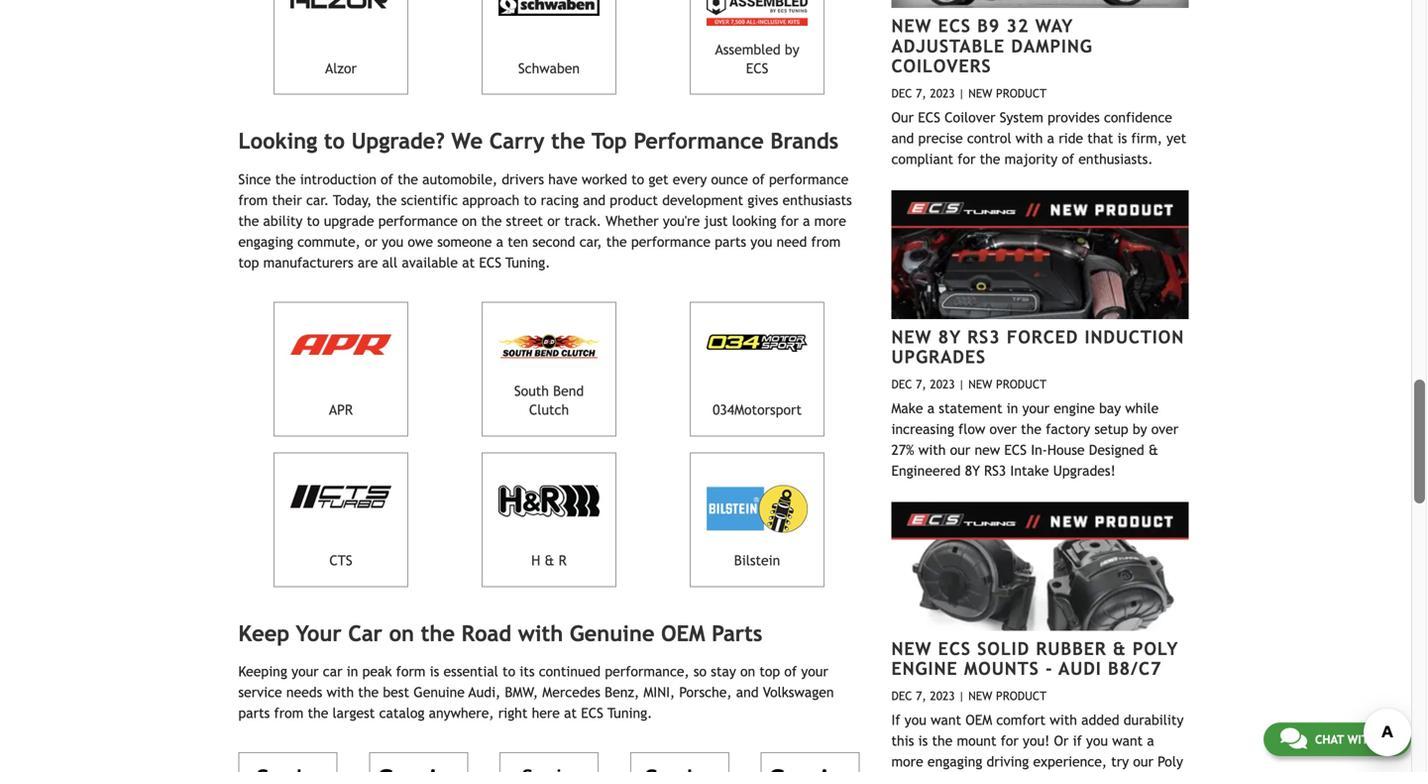 Task type: vqa. For each thing, say whether or not it's contained in the screenshot.
ECS Tuning 'Spin to Win' contest logo at the top of page
no



Task type: locate. For each thing, give the bounding box(es) containing it.
2 | from the top
[[959, 377, 965, 391]]

bilstein
[[734, 553, 781, 569]]

0 vertical spatial rs3
[[968, 326, 1001, 347]]

2 horizontal spatial for
[[1001, 733, 1019, 749]]

over up new
[[990, 421, 1017, 437]]

every
[[673, 171, 707, 187]]

clutch
[[529, 402, 569, 418]]

0 horizontal spatial 8y
[[939, 326, 962, 347]]

1 vertical spatial oem
[[966, 712, 993, 728]]

right
[[498, 706, 528, 721]]

with inside keeping your car in peak form is essential to its continued performance, so stay on top of your service needs with the best genuine audi, bmw, mercedes benz, mini, porsche, and volkswagen parts from the largest catalog anywhere, right here at ecs tuning.
[[327, 685, 354, 701]]

product for 32
[[996, 86, 1047, 100]]

2 2023 from the top
[[930, 377, 955, 391]]

1 vertical spatial genuine
[[414, 685, 465, 701]]

engaging inside "since the introduction of the automobile, drivers have worked to get every ounce of performance from their car. today, the scientific approach to racing and product development gives enthusiasts the ability to upgrade performance on the street or track.  whether you're just looking for a more engaging commute, or you owe someone a ten second car, the performance parts you need from top manufacturers are all available at ecs tuning."
[[238, 234, 293, 250]]

engaging down ability
[[238, 234, 293, 250]]

0 vertical spatial genuine
[[570, 621, 655, 646]]

the down control
[[980, 151, 1001, 167]]

oem up so at the left of page
[[661, 621, 705, 646]]

a down durability
[[1148, 733, 1155, 749]]

1 vertical spatial dec
[[892, 377, 913, 391]]

1 vertical spatial at
[[564, 706, 577, 721]]

of inside keeping your car in peak form is essential to its continued performance, so stay on top of your service needs with the best genuine audi, bmw, mercedes benz, mini, porsche, and volkswagen parts from the largest catalog anywhere, right here at ecs tuning.
[[785, 664, 797, 680]]

in-
[[1031, 442, 1048, 458]]

new 8y rs3 forced induction upgrades image
[[892, 190, 1189, 319]]

0 vertical spatial parts
[[715, 234, 747, 250]]

dec up make
[[892, 377, 913, 391]]

new up coilover
[[969, 86, 993, 100]]

rs3
[[968, 326, 1001, 347], [984, 463, 1007, 479]]

dec up our
[[892, 86, 913, 100]]

you!
[[1023, 733, 1050, 749]]

shop our catalog of porsche parts image
[[639, 769, 721, 772]]

ecs inside "dec 7, 2023 | new product make a statement in your engine bay while increasing flow over the factory setup by over 27% with our new ecs in-house designed & engineered 8y rs3 intake upgrades!"
[[1005, 442, 1027, 458]]

0 horizontal spatial by
[[785, 42, 800, 57]]

someone
[[437, 234, 492, 250]]

1 horizontal spatial at
[[564, 706, 577, 721]]

product up comfort
[[996, 689, 1047, 703]]

2 horizontal spatial your
[[1023, 400, 1050, 416]]

ability
[[263, 213, 303, 229]]

is
[[1118, 130, 1128, 146], [430, 664, 440, 680], [919, 733, 928, 749]]

1 2023 from the top
[[930, 86, 955, 100]]

2 vertical spatial |
[[959, 689, 965, 703]]

apr link
[[274, 302, 408, 437]]

034motorsport
[[713, 402, 802, 418]]

0 vertical spatial tuning.
[[506, 255, 551, 271]]

1 vertical spatial from
[[812, 234, 841, 250]]

2023 inside "dec 7, 2023 | new product make a statement in your engine bay while increasing flow over the factory setup by over 27% with our new ecs in-house designed & engineered 8y rs3 intake upgrades!"
[[930, 377, 955, 391]]

1 vertical spatial parts
[[238, 706, 270, 721]]

0 vertical spatial or
[[548, 213, 560, 229]]

since the introduction of the automobile, drivers have worked to get every ounce of performance from their car. today, the scientific approach to racing and product development gives enthusiasts the ability to upgrade performance on the street or track.  whether you're just looking for a more engaging commute, or you owe someone a ten second car, the performance parts you need from top manufacturers are all available at ecs tuning.
[[238, 171, 852, 271]]

1 vertical spatial our
[[1134, 754, 1154, 770]]

1 horizontal spatial &
[[1113, 638, 1127, 659]]

0 vertical spatial from
[[238, 192, 268, 208]]

0 horizontal spatial &
[[545, 553, 555, 569]]

7, for new ecs solid rubber & poly engine mounts - audi b8/c7
[[916, 689, 927, 703]]

dec for new 8y rs3 forced induction upgrades
[[892, 377, 913, 391]]

0 horizontal spatial and
[[583, 192, 606, 208]]

2 horizontal spatial on
[[741, 664, 756, 680]]

ecs down mercedes
[[581, 706, 604, 721]]

7, inside "dec 7, 2023 | new product make a statement in your engine bay while increasing flow over the factory setup by over 27% with our new ecs in-house designed & engineered 8y rs3 intake upgrades!"
[[916, 377, 927, 391]]

a up increasing
[[928, 400, 935, 416]]

0 vertical spatial more
[[815, 213, 847, 229]]

porsche,
[[680, 685, 732, 701]]

new inside dec 7, 2023 | new product our ecs coilover system provides confidence and precise control with a ride that is firm, yet compliant for the majority of enthusiasts.
[[969, 86, 993, 100]]

from down needs
[[274, 706, 304, 721]]

8y down new
[[965, 463, 980, 479]]

7,
[[916, 86, 927, 100], [916, 377, 927, 391], [916, 689, 927, 703]]

genuine
[[570, 621, 655, 646], [414, 685, 465, 701]]

2 horizontal spatial from
[[812, 234, 841, 250]]

want up the try
[[1113, 733, 1143, 749]]

new inside dec 7, 2023 | new product if you want oem comfort with added durability this is the mount for you! or if you want a more engaging driving experience, try our po
[[969, 689, 993, 703]]

we
[[452, 129, 483, 154]]

or up are
[[365, 234, 378, 250]]

7, down coilovers
[[916, 86, 927, 100]]

and inside dec 7, 2023 | new product our ecs coilover system provides confidence and precise control with a ride that is firm, yet compliant for the majority of enthusiasts.
[[892, 130, 914, 146]]

performance
[[769, 171, 849, 187], [378, 213, 458, 229], [631, 234, 711, 250]]

chat with us
[[1316, 733, 1395, 747]]

2023 down upgrades at the right top
[[930, 377, 955, 391]]

0 horizontal spatial top
[[238, 255, 259, 271]]

0 vertical spatial for
[[958, 151, 976, 167]]

of down upgrade?
[[381, 171, 393, 187]]

ecs
[[939, 15, 971, 36], [746, 60, 769, 76], [918, 109, 941, 125], [479, 255, 502, 271], [1005, 442, 1027, 458], [939, 638, 971, 659], [581, 706, 604, 721]]

2 vertical spatial is
[[919, 733, 928, 749]]

2023 down engine
[[930, 689, 955, 703]]

confidence
[[1104, 109, 1173, 125]]

2 vertical spatial product
[[996, 689, 1047, 703]]

1 horizontal spatial by
[[1133, 421, 1148, 437]]

parts down service
[[238, 706, 270, 721]]

1 horizontal spatial your
[[801, 664, 829, 680]]

and down the stay
[[736, 685, 759, 701]]

1 vertical spatial more
[[892, 754, 924, 770]]

2 vertical spatial 7,
[[916, 689, 927, 703]]

you right if at the bottom of page
[[905, 712, 927, 728]]

0 horizontal spatial at
[[462, 255, 475, 271]]

at
[[462, 255, 475, 271], [564, 706, 577, 721]]

7, for new ecs b9 32 way adjustable damping coilovers
[[916, 86, 927, 100]]

3 product from the top
[[996, 689, 1047, 703]]

| inside dec 7, 2023 | new product our ecs coilover system provides confidence and precise control with a ride that is firm, yet compliant for the majority of enthusiasts.
[[959, 86, 965, 100]]

to
[[324, 129, 345, 154], [632, 171, 645, 187], [524, 192, 537, 208], [307, 213, 320, 229], [503, 664, 516, 680]]

0 vertical spatial and
[[892, 130, 914, 146]]

0 vertical spatial 8y
[[939, 326, 962, 347]]

1 vertical spatial is
[[430, 664, 440, 680]]

new up if at the bottom of page
[[892, 638, 932, 659]]

on up 'someone'
[[462, 213, 477, 229]]

1 horizontal spatial on
[[462, 213, 477, 229]]

is right this
[[919, 733, 928, 749]]

genuine up performance,
[[570, 621, 655, 646]]

engine
[[892, 658, 958, 679]]

1 vertical spatial by
[[1133, 421, 1148, 437]]

more inside "since the introduction of the automobile, drivers have worked to get every ounce of performance from their car. today, the scientific approach to racing and product development gives enthusiasts the ability to upgrade performance on the street or track.  whether you're just looking for a more engaging commute, or you owe someone a ten second car, the performance parts you need from top manufacturers are all available at ecs tuning."
[[815, 213, 847, 229]]

for
[[958, 151, 976, 167], [781, 213, 799, 229], [1001, 733, 1019, 749]]

dec inside dec 7, 2023 | new product our ecs coilover system provides confidence and precise control with a ride that is firm, yet compliant for the majority of enthusiasts.
[[892, 86, 913, 100]]

experience,
[[1034, 754, 1107, 770]]

1 vertical spatial tuning.
[[608, 706, 653, 721]]

the up have
[[551, 129, 586, 154]]

8y
[[939, 326, 962, 347], [965, 463, 980, 479]]

top up volkswagen
[[760, 664, 780, 680]]

| up statement
[[959, 377, 965, 391]]

essential
[[444, 664, 499, 680]]

in right statement
[[1007, 400, 1019, 416]]

| up coilover
[[959, 86, 965, 100]]

new
[[892, 15, 932, 36], [969, 86, 993, 100], [892, 326, 932, 347], [969, 377, 993, 391], [892, 638, 932, 659], [969, 689, 993, 703]]

a
[[1048, 130, 1055, 146], [803, 213, 810, 229], [496, 234, 504, 250], [928, 400, 935, 416], [1148, 733, 1155, 749]]

new up make
[[892, 326, 932, 347]]

the up in-
[[1021, 421, 1042, 437]]

new up statement
[[969, 377, 993, 391]]

to up the introduction
[[324, 129, 345, 154]]

tuning. inside keeping your car in peak form is essential to its continued performance, so stay on top of your service needs with the best genuine audi, bmw, mercedes benz, mini, porsche, and volkswagen parts from the largest catalog anywhere, right here at ecs tuning.
[[608, 706, 653, 721]]

with inside "dec 7, 2023 | new product make a statement in your engine bay while increasing flow over the factory setup by over 27% with our new ecs in-house designed & engineered 8y rs3 intake upgrades!"
[[919, 442, 946, 458]]

with up majority
[[1016, 130, 1043, 146]]

our inside "dec 7, 2023 | new product make a statement in your engine bay while increasing flow over the factory setup by over 27% with our new ecs in-house designed & engineered 8y rs3 intake upgrades!"
[[950, 442, 971, 458]]

enthusiasts
[[783, 192, 852, 208]]

& inside "dec 7, 2023 | new product make a statement in your engine bay while increasing flow over the factory setup by over 27% with our new ecs in-house designed & engineered 8y rs3 intake upgrades!"
[[1149, 442, 1159, 458]]

your inside "dec 7, 2023 | new product make a statement in your engine bay while increasing flow over the factory setup by over 27% with our new ecs in-house designed & engineered 8y rs3 intake upgrades!"
[[1023, 400, 1050, 416]]

want up mount
[[931, 712, 962, 728]]

mini,
[[644, 685, 675, 701]]

from down since
[[238, 192, 268, 208]]

b8/c7
[[1108, 658, 1162, 679]]

poly
[[1133, 638, 1179, 659]]

new ecs b9 32 way adjustable damping coilovers image
[[892, 0, 1189, 8]]

shop our catalog of bmw parts image
[[378, 769, 459, 772]]

2 horizontal spatial is
[[1118, 130, 1128, 146]]

0 horizontal spatial performance
[[378, 213, 458, 229]]

0 vertical spatial in
[[1007, 400, 1019, 416]]

forced
[[1007, 326, 1079, 347]]

a inside dec 7, 2023 | new product if you want oem comfort with added durability this is the mount for you! or if you want a more engaging driving experience, try our po
[[1148, 733, 1155, 749]]

1 7, from the top
[[916, 86, 927, 100]]

parts inside "since the introduction of the automobile, drivers have worked to get every ounce of performance from their car. today, the scientific approach to racing and product development gives enthusiasts the ability to upgrade performance on the street or track.  whether you're just looking for a more engaging commute, or you owe someone a ten second car, the performance parts you need from top manufacturers are all available at ecs tuning."
[[715, 234, 747, 250]]

2 product from the top
[[996, 377, 1047, 391]]

assembled
[[715, 42, 781, 57]]

| inside dec 7, 2023 | new product if you want oem comfort with added durability this is the mount for you! or if you want a more engaging driving experience, try our po
[[959, 689, 965, 703]]

alzor link
[[274, 0, 408, 95]]

new up coilovers
[[892, 15, 932, 36]]

2 vertical spatial &
[[1113, 638, 1127, 659]]

3 dec from the top
[[892, 689, 913, 703]]

2 vertical spatial on
[[741, 664, 756, 680]]

and down worked
[[583, 192, 606, 208]]

over down while
[[1152, 421, 1179, 437]]

0 vertical spatial 7,
[[916, 86, 927, 100]]

for up the need
[[781, 213, 799, 229]]

of down "ride"
[[1062, 151, 1075, 167]]

1 horizontal spatial and
[[736, 685, 759, 701]]

& right designed
[[1149, 442, 1159, 458]]

1 horizontal spatial is
[[919, 733, 928, 749]]

1 vertical spatial 2023
[[930, 377, 955, 391]]

1 vertical spatial rs3
[[984, 463, 1007, 479]]

rs3 inside the new 8y rs3 forced induction upgrades
[[968, 326, 1001, 347]]

product inside dec 7, 2023 | new product if you want oem comfort with added durability this is the mount for you! or if you want a more engaging driving experience, try our po
[[996, 689, 1047, 703]]

3 7, from the top
[[916, 689, 927, 703]]

7, inside dec 7, 2023 | new product if you want oem comfort with added durability this is the mount for you! or if you want a more engaging driving experience, try our po
[[916, 689, 927, 703]]

cts
[[329, 553, 353, 569]]

0 horizontal spatial tuning.
[[506, 255, 551, 271]]

shop our catalog of vw/audi parts image
[[247, 769, 329, 772]]

2023 inside dec 7, 2023 | new product if you want oem comfort with added durability this is the mount for you! or if you want a more engaging driving experience, try our po
[[930, 689, 955, 703]]

is up "enthusiasts."
[[1118, 130, 1128, 146]]

our inside dec 7, 2023 | new product if you want oem comfort with added durability this is the mount for you! or if you want a more engaging driving experience, try our po
[[1134, 754, 1154, 770]]

on inside "since the introduction of the automobile, drivers have worked to get every ounce of performance from their car. today, the scientific approach to racing and product development gives enthusiasts the ability to upgrade performance on the street or track.  whether you're just looking for a more engaging commute, or you owe someone a ten second car, the performance parts you need from top manufacturers are all available at ecs tuning."
[[462, 213, 477, 229]]

induction
[[1085, 326, 1185, 347]]

h & r
[[532, 553, 567, 569]]

3 2023 from the top
[[930, 689, 955, 703]]

0 vertical spatial by
[[785, 42, 800, 57]]

your
[[1023, 400, 1050, 416], [292, 664, 319, 680], [801, 664, 829, 680]]

house
[[1048, 442, 1085, 458]]

1 horizontal spatial over
[[1152, 421, 1179, 437]]

1 horizontal spatial more
[[892, 754, 924, 770]]

parts down just on the top
[[715, 234, 747, 250]]

product up system
[[996, 86, 1047, 100]]

2 vertical spatial from
[[274, 706, 304, 721]]

0 horizontal spatial want
[[931, 712, 962, 728]]

or up second
[[548, 213, 560, 229]]

comfort
[[997, 712, 1046, 728]]

top inside keeping your car in peak form is essential to its continued performance, so stay on top of your service needs with the best genuine audi, bmw, mercedes benz, mini, porsche, and volkswagen parts from the largest catalog anywhere, right here at ecs tuning.
[[760, 664, 780, 680]]

1 horizontal spatial engaging
[[928, 754, 983, 770]]

0 vertical spatial performance
[[769, 171, 849, 187]]

racing
[[541, 192, 579, 208]]

1 vertical spatial performance
[[378, 213, 458, 229]]

upgrades
[[892, 347, 986, 367]]

with inside dec 7, 2023 | new product our ecs coilover system provides confidence and precise control with a ride that is firm, yet compliant for the majority of enthusiasts.
[[1016, 130, 1043, 146]]

1 vertical spatial 7,
[[916, 377, 927, 391]]

carry
[[490, 129, 545, 154]]

0 horizontal spatial genuine
[[414, 685, 465, 701]]

0 horizontal spatial is
[[430, 664, 440, 680]]

or
[[548, 213, 560, 229], [365, 234, 378, 250]]

ecs inside keeping your car in peak form is essential to its continued performance, so stay on top of your service needs with the best genuine audi, bmw, mercedes benz, mini, porsche, and volkswagen parts from the largest catalog anywhere, right here at ecs tuning.
[[581, 706, 604, 721]]

2 vertical spatial and
[[736, 685, 759, 701]]

new ecs solid rubber & poly engine mounts - audi b8/c7 link
[[892, 638, 1179, 679]]

| for solid
[[959, 689, 965, 703]]

parts inside keeping your car in peak form is essential to its continued performance, so stay on top of your service needs with the best genuine audi, bmw, mercedes benz, mini, porsche, and volkswagen parts from the largest catalog anywhere, right here at ecs tuning.
[[238, 706, 270, 721]]

product inside dec 7, 2023 | new product our ecs coilover system provides confidence and precise control with a ride that is firm, yet compliant for the majority of enthusiasts.
[[996, 86, 1047, 100]]

coilovers
[[892, 56, 992, 76]]

more down this
[[892, 754, 924, 770]]

shop our catalog of mini parts image
[[770, 769, 851, 772]]

ecs up precise
[[918, 109, 941, 125]]

apr
[[329, 402, 353, 418]]

tuning. down ten
[[506, 255, 551, 271]]

adjustable
[[892, 35, 1005, 56]]

approach
[[462, 192, 520, 208]]

2 horizontal spatial and
[[892, 130, 914, 146]]

us
[[1381, 733, 1395, 747]]

ecs inside dec 7, 2023 | new product our ecs coilover system provides confidence and precise control with a ride that is firm, yet compliant for the majority of enthusiasts.
[[918, 109, 941, 125]]

ecs left the "solid"
[[939, 638, 971, 659]]

road
[[462, 621, 512, 646]]

1 vertical spatial 8y
[[965, 463, 980, 479]]

1 vertical spatial engaging
[[928, 754, 983, 770]]

0 horizontal spatial parts
[[238, 706, 270, 721]]

2 7, from the top
[[916, 377, 927, 391]]

your up volkswagen
[[801, 664, 829, 680]]

dec up if at the bottom of page
[[892, 689, 913, 703]]

7, inside dec 7, 2023 | new product our ecs coilover system provides confidence and precise control with a ride that is firm, yet compliant for the majority of enthusiasts.
[[916, 86, 927, 100]]

development
[[662, 192, 744, 208]]

to left its
[[503, 664, 516, 680]]

dec 7, 2023 | new product our ecs coilover system provides confidence and precise control with a ride that is firm, yet compliant for the majority of enthusiasts.
[[892, 86, 1187, 167]]

top inside "since the introduction of the automobile, drivers have worked to get every ounce of performance from their car. today, the scientific approach to racing and product development gives enthusiasts the ability to upgrade performance on the street or track.  whether you're just looking for a more engaging commute, or you owe someone a ten second car, the performance parts you need from top manufacturers are all available at ecs tuning."
[[238, 255, 259, 271]]

to inside keeping your car in peak form is essential to its continued performance, so stay on top of your service needs with the best genuine audi, bmw, mercedes benz, mini, porsche, and volkswagen parts from the largest catalog anywhere, right here at ecs tuning.
[[503, 664, 516, 680]]

the inside dec 7, 2023 | new product if you want oem comfort with added durability this is the mount for you! or if you want a more engaging driving experience, try our po
[[932, 733, 953, 749]]

1 vertical spatial |
[[959, 377, 965, 391]]

0 vertical spatial 2023
[[930, 86, 955, 100]]

ecs down 'assembled'
[[746, 60, 769, 76]]

assembled by ecs link
[[690, 0, 825, 95]]

0 horizontal spatial over
[[990, 421, 1017, 437]]

engaging
[[238, 234, 293, 250], [928, 754, 983, 770]]

2 vertical spatial dec
[[892, 689, 913, 703]]

by
[[785, 42, 800, 57], [1133, 421, 1148, 437]]

and inside keeping your car in peak form is essential to its continued performance, so stay on top of your service needs with the best genuine audi, bmw, mercedes benz, mini, porsche, and volkswagen parts from the largest catalog anywhere, right here at ecs tuning.
[[736, 685, 759, 701]]

and down our
[[892, 130, 914, 146]]

mounts
[[965, 658, 1040, 679]]

2 vertical spatial for
[[1001, 733, 1019, 749]]

1 horizontal spatial genuine
[[570, 621, 655, 646]]

benz,
[[605, 685, 640, 701]]

0 vertical spatial |
[[959, 86, 965, 100]]

is right 'form'
[[430, 664, 440, 680]]

1 | from the top
[[959, 86, 965, 100]]

bmw,
[[505, 685, 538, 701]]

1 vertical spatial and
[[583, 192, 606, 208]]

from inside keeping your car in peak form is essential to its continued performance, so stay on top of your service needs with the best genuine audi, bmw, mercedes benz, mini, porsche, and volkswagen parts from the largest catalog anywhere, right here at ecs tuning.
[[274, 706, 304, 721]]

dec inside "dec 7, 2023 | new product make a statement in your engine bay while increasing flow over the factory setup by over 27% with our new ecs in-house designed & engineered 8y rs3 intake upgrades!"
[[892, 377, 913, 391]]

rs3 down new
[[984, 463, 1007, 479]]

the right car,
[[607, 234, 627, 250]]

product for rubber
[[996, 689, 1047, 703]]

new ecs b9 32 way adjustable damping coilovers link
[[892, 15, 1093, 76]]

ecs inside "since the introduction of the automobile, drivers have worked to get every ounce of performance from their car. today, the scientific approach to racing and product development gives enthusiasts the ability to upgrade performance on the street or track.  whether you're just looking for a more engaging commute, or you owe someone a ten second car, the performance parts you need from top manufacturers are all available at ecs tuning."
[[479, 255, 502, 271]]

for down control
[[958, 151, 976, 167]]

performance up owe
[[378, 213, 458, 229]]

1 horizontal spatial for
[[958, 151, 976, 167]]

2023 inside dec 7, 2023 | new product our ecs coilover system provides confidence and precise control with a ride that is firm, yet compliant for the majority of enthusiasts.
[[930, 86, 955, 100]]

at down mercedes
[[564, 706, 577, 721]]

for up driving
[[1001, 733, 1019, 749]]

1 horizontal spatial oem
[[966, 712, 993, 728]]

a left "ride"
[[1048, 130, 1055, 146]]

1 dec from the top
[[892, 86, 913, 100]]

on right the stay
[[741, 664, 756, 680]]

1 horizontal spatial parts
[[715, 234, 747, 250]]

8y up statement
[[939, 326, 962, 347]]

1 horizontal spatial 8y
[[965, 463, 980, 479]]

& left r
[[545, 553, 555, 569]]

of up volkswagen
[[785, 664, 797, 680]]

by down while
[[1133, 421, 1148, 437]]

0 vertical spatial want
[[931, 712, 962, 728]]

the right today,
[[376, 192, 397, 208]]

engineered
[[892, 463, 961, 479]]

2023 down coilovers
[[930, 86, 955, 100]]

by right 'assembled'
[[785, 42, 800, 57]]

2 dec from the top
[[892, 377, 913, 391]]

1 product from the top
[[996, 86, 1047, 100]]

oem inside dec 7, 2023 | new product if you want oem comfort with added durability this is the mount for you! or if you want a more engaging driving experience, try our po
[[966, 712, 993, 728]]

ten
[[508, 234, 529, 250]]

your up "factory"
[[1023, 400, 1050, 416]]

in inside keeping your car in peak form is essential to its continued performance, so stay on top of your service needs with the best genuine audi, bmw, mercedes benz, mini, porsche, and volkswagen parts from the largest catalog anywhere, right here at ecs tuning.
[[347, 664, 358, 680]]

precise
[[919, 130, 963, 146]]

2023 for new ecs solid rubber & poly engine mounts - audi b8/c7
[[930, 689, 955, 703]]

dec inside dec 7, 2023 | new product if you want oem comfort with added durability this is the mount for you! or if you want a more engaging driving experience, try our po
[[892, 689, 913, 703]]

0 vertical spatial our
[[950, 442, 971, 458]]

manufacturers
[[263, 255, 354, 271]]

product inside "dec 7, 2023 | new product make a statement in your engine bay while increasing flow over the factory setup by over 27% with our new ecs in-house designed & engineered 8y rs3 intake upgrades!"
[[996, 377, 1047, 391]]

largest
[[333, 706, 375, 721]]

0 vertical spatial &
[[1149, 442, 1159, 458]]

our down flow
[[950, 442, 971, 458]]

0 horizontal spatial or
[[365, 234, 378, 250]]

7, for new 8y rs3 forced induction upgrades
[[916, 377, 927, 391]]

the left mount
[[932, 733, 953, 749]]

performance up enthusiasts
[[769, 171, 849, 187]]

1 horizontal spatial in
[[1007, 400, 1019, 416]]

our right the try
[[1134, 754, 1154, 770]]

h & r link
[[482, 453, 617, 587]]

of up gives on the top right of page
[[753, 171, 765, 187]]

on right car
[[389, 621, 414, 646]]

8y inside "dec 7, 2023 | new product make a statement in your engine bay while increasing flow over the factory setup by over 27% with our new ecs in-house designed & engineered 8y rs3 intake upgrades!"
[[965, 463, 980, 479]]

available
[[402, 255, 458, 271]]

cts link
[[274, 453, 408, 587]]

that
[[1088, 130, 1114, 146]]

car
[[348, 621, 383, 646]]

0 horizontal spatial our
[[950, 442, 971, 458]]

| inside "dec 7, 2023 | new product make a statement in your engine bay while increasing flow over the factory setup by over 27% with our new ecs in-house designed & engineered 8y rs3 intake upgrades!"
[[959, 377, 965, 391]]

engaging inside dec 7, 2023 | new product if you want oem comfort with added durability this is the mount for you! or if you want a more engaging driving experience, try our po
[[928, 754, 983, 770]]

ecs inside new ecs b9 32 way adjustable damping coilovers
[[939, 15, 971, 36]]

looking to upgrade? we carry the top performance brands
[[238, 129, 839, 154]]

3 | from the top
[[959, 689, 965, 703]]

0 vertical spatial at
[[462, 255, 475, 271]]

1 horizontal spatial tuning.
[[608, 706, 653, 721]]

with
[[1016, 130, 1043, 146], [919, 442, 946, 458], [518, 621, 563, 646], [327, 685, 354, 701], [1050, 712, 1078, 728], [1348, 733, 1377, 747]]

| up mount
[[959, 689, 965, 703]]

top
[[592, 129, 627, 154]]

today,
[[333, 192, 372, 208]]

for inside "since the introduction of the automobile, drivers have worked to get every ounce of performance from their car. today, the scientific approach to racing and product development gives enthusiasts the ability to upgrade performance on the street or track.  whether you're just looking for a more engaging commute, or you owe someone a ten second car, the performance parts you need from top manufacturers are all available at ecs tuning."
[[781, 213, 799, 229]]

have
[[549, 171, 578, 187]]

1 vertical spatial top
[[760, 664, 780, 680]]

with up engineered
[[919, 442, 946, 458]]

ecs left b9
[[939, 15, 971, 36]]

1 horizontal spatial our
[[1134, 754, 1154, 770]]

7, up make
[[916, 377, 927, 391]]

1 horizontal spatial from
[[274, 706, 304, 721]]

2 horizontal spatial &
[[1149, 442, 1159, 458]]

of inside dec 7, 2023 | new product our ecs coilover system provides confidence and precise control with a ride that is firm, yet compliant for the majority of enthusiasts.
[[1062, 151, 1075, 167]]

intake
[[1011, 463, 1050, 479]]



Task type: describe. For each thing, give the bounding box(es) containing it.
its
[[520, 664, 535, 680]]

new inside new ecs b9 32 way adjustable damping coilovers
[[892, 15, 932, 36]]

the inside "dec 7, 2023 | new product make a statement in your engine bay while increasing flow over the factory setup by over 27% with our new ecs in-house designed & engineered 8y rs3 intake upgrades!"
[[1021, 421, 1042, 437]]

make
[[892, 400, 924, 416]]

new 8y rs3 forced induction upgrades link
[[892, 326, 1185, 367]]

gives
[[748, 192, 779, 208]]

with left us
[[1348, 733, 1377, 747]]

you down 'looking'
[[751, 234, 773, 250]]

shop our catalog of mercedes-benz parts image
[[509, 769, 590, 772]]

1 horizontal spatial performance
[[631, 234, 711, 250]]

the up their
[[275, 171, 296, 187]]

second
[[533, 234, 576, 250]]

damping
[[1012, 35, 1093, 56]]

whether
[[606, 213, 659, 229]]

you right if
[[1087, 733, 1108, 749]]

designed
[[1089, 442, 1145, 458]]

chat with us link
[[1264, 723, 1412, 756]]

firm,
[[1132, 130, 1163, 146]]

looking
[[238, 129, 317, 154]]

1 vertical spatial or
[[365, 234, 378, 250]]

control
[[968, 130, 1012, 146]]

provides
[[1048, 109, 1100, 125]]

or
[[1054, 733, 1069, 749]]

with up its
[[518, 621, 563, 646]]

since
[[238, 171, 271, 187]]

new inside new ecs solid rubber & poly engine mounts - audi b8/c7
[[892, 638, 932, 659]]

audi
[[1059, 658, 1102, 679]]

for inside dec 7, 2023 | new product if you want oem comfort with added durability this is the mount for you! or if you want a more engaging driving experience, try our po
[[1001, 733, 1019, 749]]

a inside dec 7, 2023 | new product our ecs coilover system provides confidence and precise control with a ride that is firm, yet compliant for the majority of enthusiasts.
[[1048, 130, 1055, 146]]

to up the street
[[524, 192, 537, 208]]

the inside dec 7, 2023 | new product our ecs coilover system provides confidence and precise control with a ride that is firm, yet compliant for the majority of enthusiasts.
[[980, 151, 1001, 167]]

| for rs3
[[959, 377, 965, 391]]

the up 'form'
[[421, 621, 455, 646]]

commute,
[[298, 234, 361, 250]]

0 vertical spatial oem
[[661, 621, 705, 646]]

car.
[[306, 192, 329, 208]]

catalog
[[379, 706, 425, 721]]

2 over from the left
[[1152, 421, 1179, 437]]

on inside keeping your car in peak form is essential to its continued performance, so stay on top of your service needs with the best genuine audi, bmw, mercedes benz, mini, porsche, and volkswagen parts from the largest catalog anywhere, right here at ecs tuning.
[[741, 664, 756, 680]]

parts
[[712, 621, 763, 646]]

are
[[358, 255, 378, 271]]

you're
[[663, 213, 700, 229]]

statement
[[939, 400, 1003, 416]]

performance
[[634, 129, 764, 154]]

ride
[[1059, 130, 1084, 146]]

service
[[238, 685, 282, 701]]

product
[[610, 192, 658, 208]]

way
[[1036, 15, 1074, 36]]

upgrades!
[[1054, 463, 1116, 479]]

the left ability
[[238, 213, 259, 229]]

new ecs solid rubber & poly engine mounts - audi b8/c7
[[892, 638, 1179, 679]]

added
[[1082, 712, 1120, 728]]

audi,
[[469, 685, 501, 701]]

setup
[[1095, 421, 1129, 437]]

for inside dec 7, 2023 | new product our ecs coilover system provides confidence and precise control with a ride that is firm, yet compliant for the majority of enthusiasts.
[[958, 151, 976, 167]]

& inside new ecs solid rubber & poly engine mounts - audi b8/c7
[[1113, 638, 1127, 659]]

2 horizontal spatial performance
[[769, 171, 849, 187]]

this
[[892, 733, 914, 749]]

to left get
[[632, 171, 645, 187]]

is inside keeping your car in peak form is essential to its continued performance, so stay on top of your service needs with the best genuine audi, bmw, mercedes benz, mini, porsche, and volkswagen parts from the largest catalog anywhere, right here at ecs tuning.
[[430, 664, 440, 680]]

0 horizontal spatial from
[[238, 192, 268, 208]]

needs
[[286, 685, 322, 701]]

keep your car on the road with genuine oem parts
[[238, 621, 763, 646]]

b9
[[978, 15, 1001, 36]]

8y inside the new 8y rs3 forced induction upgrades
[[939, 326, 962, 347]]

2023 for new ecs b9 32 way adjustable damping coilovers
[[930, 86, 955, 100]]

ecs inside new ecs solid rubber & poly engine mounts - audi b8/c7
[[939, 638, 971, 659]]

r
[[559, 553, 567, 569]]

new 8y rs3 forced induction upgrades
[[892, 326, 1185, 367]]

all
[[382, 255, 398, 271]]

new ecs solid rubber & poly engine mounts - audi b8/c7 image
[[892, 502, 1189, 631]]

new inside the new 8y rs3 forced induction upgrades
[[892, 326, 932, 347]]

with inside dec 7, 2023 | new product if you want oem comfort with added durability this is the mount for you! or if you want a more engaging driving experience, try our po
[[1050, 712, 1078, 728]]

automobile,
[[422, 171, 498, 187]]

upgrade
[[324, 213, 374, 229]]

need
[[777, 234, 807, 250]]

comments image
[[1281, 727, 1308, 751]]

in inside "dec 7, 2023 | new product make a statement in your engine bay while increasing flow over the factory setup by over 27% with our new ecs in-house designed & engineered 8y rs3 intake upgrades!"
[[1007, 400, 1019, 416]]

the down approach
[[481, 213, 502, 229]]

enthusiasts.
[[1079, 151, 1154, 167]]

dec for new ecs b9 32 way adjustable damping coilovers
[[892, 86, 913, 100]]

a left ten
[[496, 234, 504, 250]]

chat
[[1316, 733, 1345, 747]]

dec 7, 2023 | new product if you want oem comfort with added durability this is the mount for you! or if you want a more engaging driving experience, try our po
[[892, 689, 1184, 772]]

street
[[506, 213, 543, 229]]

system
[[1000, 109, 1044, 125]]

the up scientific
[[398, 171, 418, 187]]

performance,
[[605, 664, 690, 680]]

solid
[[978, 638, 1030, 659]]

if
[[892, 712, 901, 728]]

introduction
[[300, 171, 377, 187]]

rs3 inside "dec 7, 2023 | new product make a statement in your engine bay while increasing flow over the factory setup by over 27% with our new ecs in-house designed & engineered 8y rs3 intake upgrades!"
[[984, 463, 1007, 479]]

genuine inside keeping your car in peak form is essential to its continued performance, so stay on top of your service needs with the best genuine audi, bmw, mercedes benz, mini, porsche, and volkswagen parts from the largest catalog anywhere, right here at ecs tuning.
[[414, 685, 465, 701]]

form
[[396, 664, 426, 680]]

anywhere,
[[429, 706, 494, 721]]

1 horizontal spatial or
[[548, 213, 560, 229]]

bend
[[553, 383, 584, 399]]

best
[[383, 685, 409, 701]]

at inside "since the introduction of the automobile, drivers have worked to get every ounce of performance from their car. today, the scientific approach to racing and product development gives enthusiasts the ability to upgrade performance on the street or track.  whether you're just looking for a more engaging commute, or you owe someone a ten second car, the performance parts you need from top manufacturers are all available at ecs tuning."
[[462, 255, 475, 271]]

schwaben
[[518, 60, 580, 76]]

is inside dec 7, 2023 | new product if you want oem comfort with added durability this is the mount for you! or if you want a more engaging driving experience, try our po
[[919, 733, 928, 749]]

034motorsport link
[[690, 302, 825, 437]]

here
[[532, 706, 560, 721]]

just
[[704, 213, 728, 229]]

new
[[975, 442, 1001, 458]]

| for b9
[[959, 86, 965, 100]]

majority
[[1005, 151, 1058, 167]]

ecs inside assembled by ecs
[[746, 60, 769, 76]]

get
[[649, 171, 669, 187]]

dec for new ecs solid rubber & poly engine mounts - audi b8/c7
[[892, 689, 913, 703]]

is inside dec 7, 2023 | new product our ecs coilover system provides confidence and precise control with a ride that is firm, yet compliant for the majority of enthusiasts.
[[1118, 130, 1128, 146]]

track.
[[565, 213, 602, 229]]

1 vertical spatial &
[[545, 553, 555, 569]]

ounce
[[711, 171, 748, 187]]

to down "car."
[[307, 213, 320, 229]]

your
[[296, 621, 342, 646]]

and inside "since the introduction of the automobile, drivers have worked to get every ounce of performance from their car. today, the scientific approach to racing and product development gives enthusiasts the ability to upgrade performance on the street or track.  whether you're just looking for a more engaging commute, or you owe someone a ten second car, the performance parts you need from top manufacturers are all available at ecs tuning."
[[583, 192, 606, 208]]

assembled by ecs
[[715, 42, 800, 76]]

at inside keeping your car in peak form is essential to its continued performance, so stay on top of your service needs with the best genuine audi, bmw, mercedes benz, mini, porsche, and volkswagen parts from the largest catalog anywhere, right here at ecs tuning.
[[564, 706, 577, 721]]

durability
[[1124, 712, 1184, 728]]

2023 for new 8y rs3 forced induction upgrades
[[930, 377, 955, 391]]

by inside "dec 7, 2023 | new product make a statement in your engine bay while increasing flow over the factory setup by over 27% with our new ecs in-house designed & engineered 8y rs3 intake upgrades!"
[[1133, 421, 1148, 437]]

try
[[1112, 754, 1129, 770]]

the down peak
[[358, 685, 379, 701]]

0 horizontal spatial your
[[292, 664, 319, 680]]

tuning. inside "since the introduction of the automobile, drivers have worked to get every ounce of performance from their car. today, the scientific approach to racing and product development gives enthusiasts the ability to upgrade performance on the street or track.  whether you're just looking for a more engaging commute, or you owe someone a ten second car, the performance parts you need from top manufacturers are all available at ecs tuning."
[[506, 255, 551, 271]]

a down enthusiasts
[[803, 213, 810, 229]]

while
[[1126, 400, 1159, 416]]

owe
[[408, 234, 433, 250]]

1 vertical spatial want
[[1113, 733, 1143, 749]]

a inside "dec 7, 2023 | new product make a statement in your engine bay while increasing flow over the factory setup by over 27% with our new ecs in-house designed & engineered 8y rs3 intake upgrades!"
[[928, 400, 935, 416]]

volkswagen
[[763, 685, 834, 701]]

the down needs
[[308, 706, 329, 721]]

you up all at the left of the page
[[382, 234, 404, 250]]

flow
[[959, 421, 986, 437]]

0 horizontal spatial on
[[389, 621, 414, 646]]

1 over from the left
[[990, 421, 1017, 437]]

dec 7, 2023 | new product make a statement in your engine bay while increasing flow over the factory setup by over 27% with our new ecs in-house designed & engineered 8y rs3 intake upgrades!
[[892, 377, 1179, 479]]

upgrade?
[[352, 129, 445, 154]]

32
[[1007, 15, 1030, 36]]

keeping
[[238, 664, 287, 680]]

by inside assembled by ecs
[[785, 42, 800, 57]]

more inside dec 7, 2023 | new product if you want oem comfort with added durability this is the mount for you! or if you want a more engaging driving experience, try our po
[[892, 754, 924, 770]]

new inside "dec 7, 2023 | new product make a statement in your engine bay while increasing flow over the factory setup by over 27% with our new ecs in-house designed & engineered 8y rs3 intake upgrades!"
[[969, 377, 993, 391]]

product for forced
[[996, 377, 1047, 391]]



